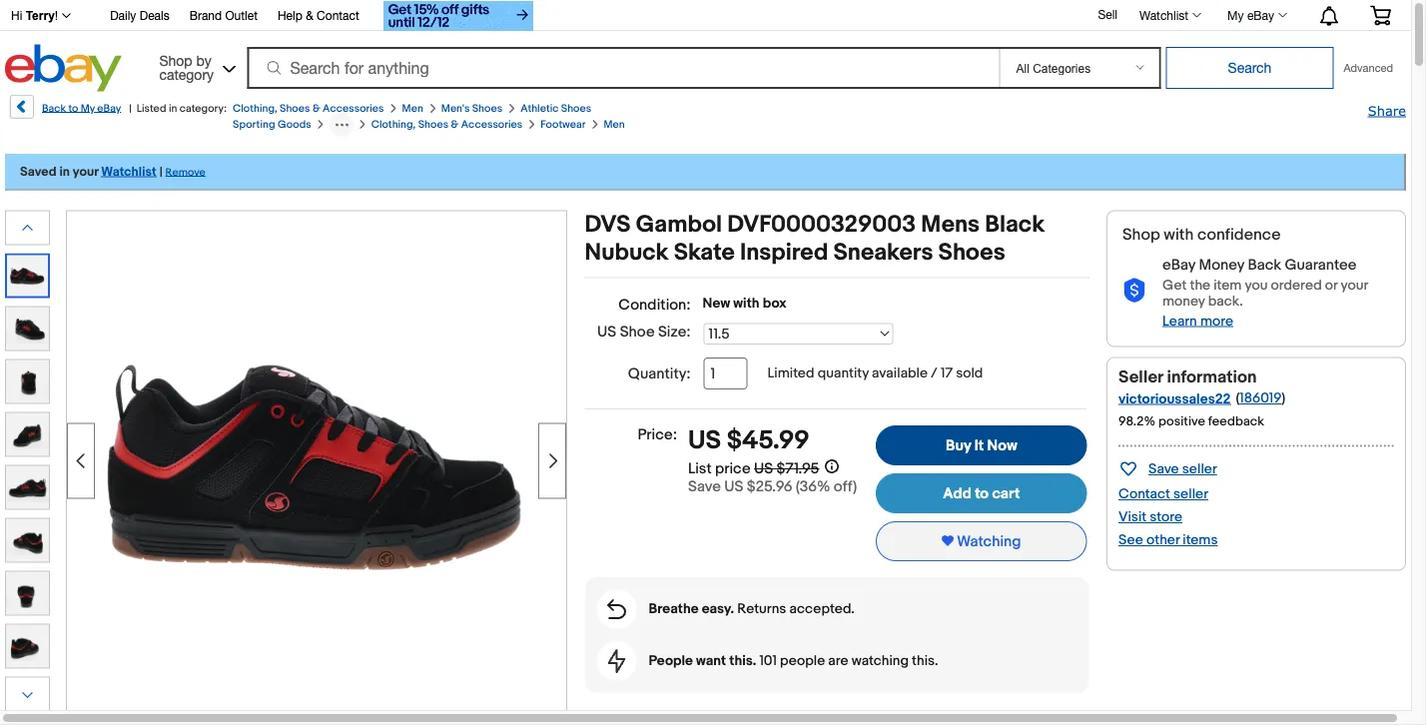 Task type: locate. For each thing, give the bounding box(es) containing it.
shop inside shop by category
[[159, 52, 192, 68]]

1 horizontal spatial in
[[169, 102, 177, 115]]

1 horizontal spatial my
[[1228, 8, 1245, 22]]

dvs
[[585, 210, 631, 239]]

| left listed
[[129, 102, 132, 115]]

clothing,
[[233, 102, 277, 115], [371, 118, 416, 131]]

men left men's
[[402, 102, 423, 115]]

clothing, shoes & accessories link down men's
[[371, 118, 523, 131]]

remove
[[165, 166, 206, 179]]

guarantee
[[1285, 256, 1357, 274]]

1 vertical spatial contact
[[1119, 486, 1171, 503]]

0 vertical spatial to
[[68, 102, 78, 115]]

with details__icon image left people
[[608, 650, 626, 674]]

0 vertical spatial men link
[[402, 102, 423, 115]]

1 horizontal spatial accessories
[[461, 118, 523, 131]]

accessories
[[323, 102, 384, 115], [461, 118, 523, 131]]

to left the cart
[[975, 485, 989, 503]]

2 this. from the left
[[912, 653, 939, 670]]

clothing, shoes & accessories link up goods
[[233, 102, 384, 115]]

| listed in category:
[[129, 102, 227, 115]]

0 horizontal spatial my
[[81, 102, 95, 115]]

dvf0000329003
[[728, 210, 916, 239]]

men
[[402, 102, 423, 115], [604, 118, 625, 131]]

save down us $45.99 at the bottom
[[688, 478, 721, 496]]

2 horizontal spatial ebay
[[1248, 8, 1275, 22]]

ebay
[[1248, 8, 1275, 22], [97, 102, 121, 115], [1163, 256, 1196, 274]]

now
[[988, 437, 1018, 455]]

0 horizontal spatial men
[[402, 102, 423, 115]]

picture 87 of 104 image
[[6, 572, 49, 615]]

save inside button
[[1149, 461, 1180, 478]]

saved
[[20, 164, 57, 179]]

with
[[1164, 225, 1194, 245], [734, 295, 760, 312]]

0 horizontal spatial this.
[[730, 653, 757, 670]]

watchlist link
[[1129, 3, 1211, 27], [101, 164, 157, 179]]

1 horizontal spatial back
[[1248, 256, 1282, 274]]

men right the footwear
[[604, 118, 625, 131]]

limited
[[768, 365, 815, 382]]

0 vertical spatial ebay
[[1248, 8, 1275, 22]]

information
[[1168, 367, 1258, 388]]

1 vertical spatial |
[[160, 164, 163, 179]]

quantity
[[818, 365, 869, 382]]

with details__icon image left breathe
[[608, 600, 627, 620]]

clothing, shoes & accessories link
[[233, 102, 384, 115], [371, 118, 523, 131]]

0 vertical spatial watchlist link
[[1129, 3, 1211, 27]]

with details__icon image for breathe easy.
[[608, 600, 627, 620]]

shoes
[[280, 102, 310, 115], [472, 102, 503, 115], [561, 102, 592, 115], [418, 118, 449, 131], [939, 239, 1006, 267]]

1 vertical spatial my
[[81, 102, 95, 115]]

1 vertical spatial men link
[[604, 118, 625, 131]]

contact seller visit store see other items
[[1119, 486, 1219, 549]]

1 horizontal spatial save
[[1149, 461, 1180, 478]]

off)
[[834, 478, 857, 496]]

this.
[[730, 653, 757, 670], [912, 653, 939, 670]]

$71.95
[[777, 460, 820, 478]]

1 horizontal spatial watchlist link
[[1129, 3, 1211, 27]]

& right help
[[306, 8, 313, 22]]

shoes right sneakers
[[939, 239, 1006, 267]]

shop by category
[[159, 52, 214, 82]]

0 horizontal spatial save
[[688, 478, 721, 496]]

clothing, shoes & accessories down men's
[[371, 118, 523, 131]]

to inside us $45.99 main content
[[975, 485, 989, 503]]

mens
[[922, 210, 980, 239]]

clothing, shoes & accessories
[[233, 102, 384, 115], [371, 118, 523, 131]]

0 vertical spatial shop
[[159, 52, 192, 68]]

1 vertical spatial your
[[1341, 277, 1369, 294]]

money
[[1163, 293, 1206, 310]]

1 horizontal spatial men
[[604, 118, 625, 131]]

items
[[1183, 532, 1219, 549]]

1 vertical spatial in
[[59, 164, 70, 179]]

feedback
[[1209, 414, 1265, 429]]

$25.96
[[747, 478, 793, 496]]

0 horizontal spatial watchlist
[[101, 164, 157, 179]]

accessories down help & contact link
[[323, 102, 384, 115]]

save for save seller
[[1149, 461, 1180, 478]]

&
[[306, 8, 313, 22], [313, 102, 320, 115], [451, 118, 459, 131]]

contact inside account navigation
[[317, 8, 359, 22]]

us down $45.99
[[754, 460, 774, 478]]

save up contact seller link
[[1149, 461, 1180, 478]]

0 horizontal spatial contact
[[317, 8, 359, 22]]

0 horizontal spatial back
[[42, 102, 66, 115]]

0 vertical spatial in
[[169, 102, 177, 115]]

1 vertical spatial to
[[975, 485, 989, 503]]

clothing, shoes & accessories up goods
[[233, 102, 384, 115]]

seller
[[1183, 461, 1218, 478], [1174, 486, 1209, 503]]

save inside us $45.99 main content
[[688, 478, 721, 496]]

save
[[1149, 461, 1180, 478], [688, 478, 721, 496]]

& down help & contact link
[[313, 102, 320, 115]]

buy it now
[[946, 437, 1018, 455]]

|
[[129, 102, 132, 115], [160, 164, 163, 179]]

dvs gambol dvf0000329003 mens black nubuck skate inspired sneakers shoes - picture 81 of 104 image
[[67, 295, 567, 628]]

box
[[763, 295, 787, 312]]

to up saved in your watchlist | remove
[[68, 102, 78, 115]]

1 vertical spatial clothing, shoes & accessories link
[[371, 118, 523, 131]]

0 vertical spatial watchlist
[[1140, 8, 1189, 22]]

1 vertical spatial accessories
[[461, 118, 523, 131]]

it
[[975, 437, 984, 455]]

1 vertical spatial ebay
[[97, 102, 121, 115]]

men's
[[441, 102, 470, 115]]

0 horizontal spatial watchlist link
[[101, 164, 157, 179]]

2 vertical spatial &
[[451, 118, 459, 131]]

us left shoe
[[598, 323, 617, 341]]

with details__icon image left get at the right
[[1123, 279, 1147, 303]]

0 vertical spatial my
[[1228, 8, 1245, 22]]

shoes right men's
[[472, 102, 503, 115]]

watchlist link right sell link
[[1129, 3, 1211, 27]]

clothing, up sporting on the left top of page
[[233, 102, 277, 115]]

limited quantity available / 17 sold
[[768, 365, 984, 382]]

your
[[73, 164, 98, 179], [1341, 277, 1369, 294]]

0 horizontal spatial shop
[[159, 52, 192, 68]]

shoes up the footwear
[[561, 102, 592, 115]]

1 horizontal spatial clothing,
[[371, 118, 416, 131]]

men link left men's
[[402, 102, 423, 115]]

the
[[1191, 277, 1211, 294]]

us
[[598, 323, 617, 341], [688, 426, 722, 457], [754, 460, 774, 478], [725, 478, 744, 496]]

add
[[943, 485, 972, 503]]

contact right help
[[317, 8, 359, 22]]

contact up visit store link
[[1119, 486, 1171, 503]]

0 vertical spatial seller
[[1183, 461, 1218, 478]]

back.
[[1209, 293, 1244, 310]]

clothing, right goods
[[371, 118, 416, 131]]

your right or on the top right of page
[[1341, 277, 1369, 294]]

None submit
[[1167, 47, 1334, 89]]

men's shoes link
[[441, 102, 503, 115]]

this. right watching
[[912, 653, 939, 670]]

1 horizontal spatial to
[[975, 485, 989, 503]]

back up saved
[[42, 102, 66, 115]]

to
[[68, 102, 78, 115], [975, 485, 989, 503]]

people
[[649, 653, 693, 670]]

| left remove button
[[160, 164, 163, 179]]

terry
[[26, 9, 55, 22]]

victorioussales22
[[1119, 391, 1232, 408]]

hi
[[11, 9, 22, 22]]

98.2%
[[1119, 414, 1156, 429]]

with details__icon image for ebay money back guarantee
[[1123, 279, 1147, 303]]

0 vertical spatial your
[[73, 164, 98, 179]]

contact seller link
[[1119, 486, 1209, 503]]

other
[[1147, 532, 1180, 549]]

list price us $71.95
[[688, 460, 820, 478]]

my
[[1228, 8, 1245, 22], [81, 102, 95, 115]]

0 horizontal spatial accessories
[[323, 102, 384, 115]]

1 vertical spatial back
[[1248, 256, 1282, 274]]

1 horizontal spatial shop
[[1123, 225, 1161, 245]]

0 vertical spatial &
[[306, 8, 313, 22]]

shop by category banner
[[0, 0, 1407, 97]]

returns
[[738, 601, 787, 618]]

1 horizontal spatial contact
[[1119, 486, 1171, 503]]

1 horizontal spatial watchlist
[[1140, 8, 1189, 22]]

seller inside button
[[1183, 461, 1218, 478]]

2 vertical spatial ebay
[[1163, 256, 1196, 274]]

advanced
[[1344, 61, 1394, 74]]

watchlist right sell link
[[1140, 8, 1189, 22]]

0 vertical spatial clothing, shoes & accessories
[[233, 102, 384, 115]]

in right listed
[[169, 102, 177, 115]]

watchlist link left remove button
[[101, 164, 157, 179]]

remove button
[[165, 164, 206, 179]]

1 horizontal spatial with
[[1164, 225, 1194, 245]]

1 horizontal spatial your
[[1341, 277, 1369, 294]]

1 vertical spatial men
[[604, 118, 625, 131]]

1 vertical spatial watchlist
[[101, 164, 157, 179]]

Quantity: text field
[[704, 358, 748, 390]]

0 vertical spatial contact
[[317, 8, 359, 22]]

victorioussales22 link
[[1119, 391, 1232, 408]]

this. left 101
[[730, 653, 757, 670]]

0 vertical spatial back
[[42, 102, 66, 115]]

shoes inside dvs gambol dvf0000329003 mens black nubuck skate inspired sneakers shoes
[[939, 239, 1006, 267]]

daily
[[110, 8, 136, 22]]

1 vertical spatial shop
[[1123, 225, 1161, 245]]

shop
[[159, 52, 192, 68], [1123, 225, 1161, 245]]

gambol
[[636, 210, 722, 239]]

seller inside "contact seller visit store see other items"
[[1174, 486, 1209, 503]]

with left box
[[734, 295, 760, 312]]

accessories down men's shoes at the left top
[[461, 118, 523, 131]]

seller down save seller
[[1174, 486, 1209, 503]]

deals
[[140, 8, 170, 22]]

1 vertical spatial seller
[[1174, 486, 1209, 503]]

0 horizontal spatial |
[[129, 102, 132, 115]]

nubuck
[[585, 239, 669, 267]]

with details__icon image
[[1123, 279, 1147, 303], [608, 600, 627, 620], [608, 650, 626, 674]]

1 horizontal spatial this.
[[912, 653, 939, 670]]

0 vertical spatial with details__icon image
[[1123, 279, 1147, 303]]

item
[[1214, 277, 1242, 294]]

1 vertical spatial with details__icon image
[[608, 600, 627, 620]]

visit
[[1119, 509, 1147, 526]]

your right saved
[[73, 164, 98, 179]]

with inside us $45.99 main content
[[734, 295, 760, 312]]

back up you
[[1248, 256, 1282, 274]]

0 vertical spatial with
[[1164, 225, 1194, 245]]

contact
[[317, 8, 359, 22], [1119, 486, 1171, 503]]

& down men's
[[451, 118, 459, 131]]

breathe easy. returns accepted.
[[649, 601, 855, 618]]

men's shoes
[[441, 102, 503, 115]]

sell
[[1099, 7, 1118, 21]]

in
[[169, 102, 177, 115], [59, 164, 70, 179]]

0 horizontal spatial with
[[734, 295, 760, 312]]

0 horizontal spatial ebay
[[97, 102, 121, 115]]

17
[[941, 365, 953, 382]]

1 vertical spatial watchlist link
[[101, 164, 157, 179]]

people want this. 101 people are watching this.
[[649, 653, 939, 670]]

skate
[[674, 239, 735, 267]]

186019
[[1240, 390, 1282, 407]]

seller
[[1119, 367, 1164, 388]]

learn
[[1163, 313, 1198, 330]]

0 horizontal spatial in
[[59, 164, 70, 179]]

0 horizontal spatial to
[[68, 102, 78, 115]]

2 vertical spatial with details__icon image
[[608, 650, 626, 674]]

men link right the footwear
[[604, 118, 625, 131]]

ebay inside account navigation
[[1248, 8, 1275, 22]]

1 vertical spatial with
[[734, 295, 760, 312]]

1 horizontal spatial ebay
[[1163, 256, 1196, 274]]

sporting
[[233, 118, 275, 131]]

seller up contact seller link
[[1183, 461, 1218, 478]]

ebay inside "ebay money back guarantee get the item you ordered or your money back. learn more"
[[1163, 256, 1196, 274]]

with up get at the right
[[1164, 225, 1194, 245]]

shoes down men's
[[418, 118, 449, 131]]

price
[[716, 460, 751, 478]]

0 vertical spatial clothing,
[[233, 102, 277, 115]]

sold
[[956, 365, 984, 382]]

in right saved
[[59, 164, 70, 179]]

picture 86 of 104 image
[[6, 519, 49, 562]]

watchlist left remove button
[[101, 164, 157, 179]]



Task type: describe. For each thing, give the bounding box(es) containing it.
ebay money back guarantee get the item you ordered or your money back. learn more
[[1163, 256, 1369, 330]]

seller for contact
[[1174, 486, 1209, 503]]

accepted.
[[790, 601, 855, 618]]

confidence
[[1198, 225, 1282, 245]]

advanced link
[[1334, 48, 1404, 88]]

back inside "ebay money back guarantee get the item you ordered or your money back. learn more"
[[1248, 256, 1282, 274]]

athletic shoes
[[521, 102, 592, 115]]

watchlist inside account navigation
[[1140, 8, 1189, 22]]

picture 88 of 104 image
[[6, 625, 49, 668]]

see other items link
[[1119, 532, 1219, 549]]

my ebay link
[[1217, 3, 1297, 27]]

with for shop
[[1164, 225, 1194, 245]]

watchlist link inside account navigation
[[1129, 3, 1211, 27]]

add to cart link
[[877, 474, 1088, 514]]

us left $25.96
[[725, 478, 744, 496]]

seller for save
[[1183, 461, 1218, 478]]

1 vertical spatial clothing,
[[371, 118, 416, 131]]

0 vertical spatial |
[[129, 102, 132, 115]]

goods
[[278, 118, 311, 131]]

shop for shop with confidence
[[1123, 225, 1161, 245]]

category
[[159, 66, 214, 82]]

101
[[760, 653, 777, 670]]

new
[[703, 295, 731, 312]]

account navigation
[[0, 0, 1407, 33]]

price:
[[638, 426, 677, 444]]

shoes up goods
[[280, 102, 310, 115]]

seller information victorioussales22 ( 186019 ) 98.2% positive feedback
[[1119, 367, 1286, 429]]

quantity:
[[628, 365, 691, 383]]

0 horizontal spatial clothing,
[[233, 102, 277, 115]]

1 vertical spatial clothing, shoes & accessories
[[371, 118, 523, 131]]

ordered
[[1272, 277, 1323, 294]]

(
[[1237, 390, 1240, 407]]

learn more link
[[1163, 313, 1234, 330]]

my inside account navigation
[[1228, 8, 1245, 22]]

outlet
[[225, 8, 258, 22]]

money
[[1199, 256, 1245, 274]]

your inside "ebay money back guarantee get the item you ordered or your money back. learn more"
[[1341, 277, 1369, 294]]

easy.
[[702, 601, 735, 618]]

with details__icon image for people want this.
[[608, 650, 626, 674]]

available
[[872, 365, 928, 382]]

list
[[688, 460, 712, 478]]

help & contact link
[[278, 5, 359, 27]]

us $45.99 main content
[[585, 210, 1090, 725]]

share
[[1369, 102, 1407, 118]]

see
[[1119, 532, 1144, 549]]

0 vertical spatial men
[[402, 102, 423, 115]]

hi terry !
[[11, 9, 58, 22]]

more
[[1201, 313, 1234, 330]]

/
[[931, 365, 938, 382]]

0 vertical spatial accessories
[[323, 102, 384, 115]]

dvs gambol dvf0000329003 mens black nubuck skate inspired sneakers shoes
[[585, 210, 1045, 267]]

$45.99
[[727, 426, 810, 457]]

listed
[[137, 102, 166, 115]]

1 horizontal spatial |
[[160, 164, 163, 179]]

sell link
[[1090, 7, 1127, 21]]

your shopping cart image
[[1370, 5, 1393, 25]]

picture 82 of 104 image
[[6, 307, 49, 350]]

positive
[[1159, 414, 1206, 429]]

add to cart
[[943, 485, 1021, 503]]

picture 85 of 104 image
[[6, 466, 49, 509]]

category:
[[180, 102, 227, 115]]

1 vertical spatial &
[[313, 102, 320, 115]]

picture 84 of 104 image
[[6, 413, 49, 456]]

save for save us $25.96 (36% off)
[[688, 478, 721, 496]]

0 horizontal spatial your
[[73, 164, 98, 179]]

black
[[986, 210, 1045, 239]]

back to my ebay
[[42, 102, 121, 115]]

to for back
[[68, 102, 78, 115]]

cart
[[993, 485, 1021, 503]]

1 this. from the left
[[730, 653, 757, 670]]

shoe
[[620, 323, 655, 341]]

daily deals
[[110, 8, 170, 22]]

sporting goods link
[[233, 118, 311, 131]]

shop for shop by category
[[159, 52, 192, 68]]

get an extra 15% off image
[[383, 1, 533, 31]]

0 horizontal spatial men link
[[402, 102, 423, 115]]

save us $25.96 (36% off)
[[688, 478, 857, 496]]

us up list
[[688, 426, 722, 457]]

us shoe size
[[598, 323, 687, 341]]

buy it now link
[[877, 426, 1088, 466]]

by
[[196, 52, 212, 68]]

save seller button
[[1119, 457, 1218, 480]]

contact inside "contact seller visit store see other items"
[[1119, 486, 1171, 503]]

buy
[[946, 437, 972, 455]]

inspired
[[740, 239, 829, 267]]

back to my ebay link
[[8, 95, 121, 134]]

none submit inside shop by category banner
[[1167, 47, 1334, 89]]

)
[[1282, 390, 1286, 407]]

brand outlet
[[190, 8, 258, 22]]

shop with confidence
[[1123, 225, 1282, 245]]

brand outlet link
[[190, 5, 258, 27]]

0 vertical spatial clothing, shoes & accessories link
[[233, 102, 384, 115]]

picture 83 of 104 image
[[6, 360, 49, 403]]

new with box
[[703, 295, 787, 312]]

with for new
[[734, 295, 760, 312]]

& inside account navigation
[[306, 8, 313, 22]]

daily deals link
[[110, 5, 170, 27]]

us $45.99
[[688, 426, 810, 457]]

breathe
[[649, 601, 699, 618]]

visit store link
[[1119, 509, 1183, 526]]

1 horizontal spatial men link
[[604, 118, 625, 131]]

!
[[55, 9, 58, 22]]

get
[[1163, 277, 1187, 294]]

or
[[1326, 277, 1338, 294]]

shop by category button
[[150, 44, 240, 87]]

my ebay
[[1228, 8, 1275, 22]]

footwear
[[541, 118, 586, 131]]

save seller
[[1149, 461, 1218, 478]]

Search for anything text field
[[250, 49, 996, 87]]

to for add
[[975, 485, 989, 503]]

picture 81 of 104 image
[[7, 255, 48, 296]]



Task type: vqa. For each thing, say whether or not it's contained in the screenshot.
the Men LINK
yes



